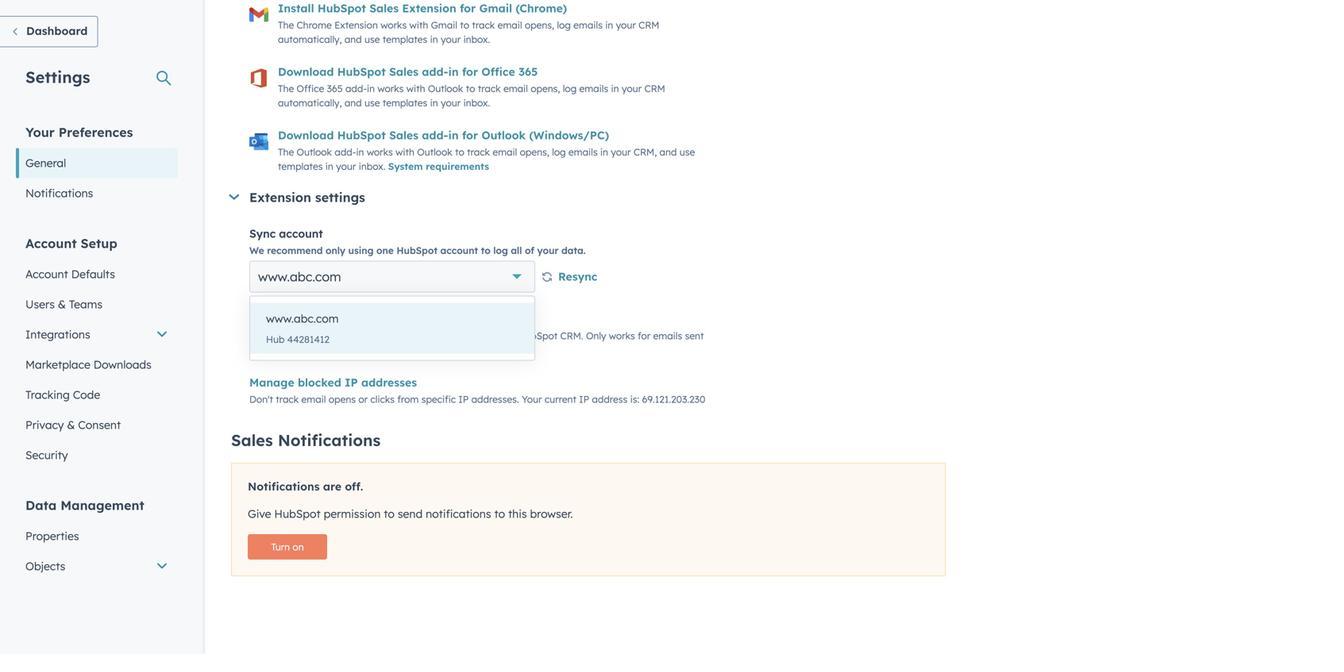 Task type: vqa. For each thing, say whether or not it's contained in the screenshot.
rightmost "owner"
no



Task type: describe. For each thing, give the bounding box(es) containing it.
is:
[[630, 393, 639, 405]]

clicks
[[370, 393, 395, 405]]

account for account defaults
[[25, 267, 68, 281]]

track inside download hubspot sales add-in for office 365 the office 365 add-in works with outlook to track email opens, log emails in your crm automatically, and use templates in your inbox.
[[478, 82, 501, 94]]

templates inside download hubspot sales add-in for office 365 the office 365 add-in works with outlook to track email opens, log emails in your crm automatically, and use templates in your inbox.
[[383, 97, 427, 109]]

of
[[525, 244, 534, 256]]

tracking code
[[25, 388, 100, 402]]

hubspot for download hubspot sales add-in for office 365 the office 365 add-in works with outlook to track email opens, log emails in your crm automatically, and use templates in your inbox.
[[337, 65, 386, 78]]

emails inside download hubspot sales add-in for office 365 the office 365 add-in works with outlook to track email opens, log emails in your crm automatically, and use templates in your inbox.
[[579, 82, 608, 94]]

hub
[[266, 334, 285, 345]]

to inside download hubspot sales add-in for office 365 the office 365 add-in works with outlook to track email opens, log emails in your crm automatically, and use templates in your inbox.
[[466, 82, 475, 94]]

don't
[[249, 393, 273, 405]]

system requirements
[[388, 160, 489, 172]]

privacy & consent
[[25, 418, 121, 432]]

automatically, inside install hubspot sales extension for gmail (chrome) the chrome extension works with gmail to track email opens, log emails in your crm automatically, and use templates in your inbox.
[[278, 33, 342, 45]]

addition
[[443, 330, 481, 342]]

tracking code link
[[16, 380, 178, 410]]

one
[[376, 244, 394, 256]]

manage blocked ip addresses don't track email opens or clicks from specific ip addresses. your current ip address is: 69.121.203.230
[[249, 375, 705, 405]]

extension settings
[[249, 189, 365, 205]]

www.abc.com button
[[250, 303, 534, 335]]

extension settings button
[[229, 189, 1309, 205]]

inbox. inside install hubspot sales extension for gmail (chrome) the chrome extension works with gmail to track email opens, log emails in your crm automatically, and use templates in your inbox.
[[463, 33, 490, 45]]

addresses for manage additional bcc addresses
[[385, 312, 440, 326]]

additional
[[298, 312, 355, 326]]

0 vertical spatial 365
[[519, 65, 538, 78]]

sales for (chrome)
[[369, 1, 399, 15]]

sync
[[249, 227, 276, 240]]

are
[[323, 480, 342, 493]]

use inside the outlook add-in works with outlook to track email opens, log emails in your crm, and use templates in your inbox.
[[680, 146, 695, 158]]

only
[[586, 330, 606, 342]]

permission
[[324, 507, 381, 521]]

hubspot for install hubspot sales extension for gmail (chrome) the chrome extension works with gmail to track email opens, log emails in your crm automatically, and use templates in your inbox.
[[318, 1, 366, 15]]

use inside download hubspot sales add-in for office 365 the office 365 add-in works with outlook to track email opens, log emails in your crm automatically, and use templates in your inbox.
[[364, 97, 380, 109]]

downloads
[[94, 358, 152, 372]]

sales
[[285, 344, 307, 356]]

to inside the sync account we recommend only using one hubspot account to log all of your data.
[[481, 244, 491, 256]]

to left this at bottom
[[494, 507, 505, 521]]

your inside the sync account we recommend only using one hubspot account to log all of your data.
[[537, 244, 559, 256]]

www.abc.com hub 44281412
[[266, 312, 339, 345]]

emails inside the outlook add-in works with outlook to track email opens, log emails in your crm, and use templates in your inbox.
[[568, 146, 598, 158]]

current
[[545, 393, 576, 405]]

track inside the outlook add-in works with outlook to track email opens, log emails in your crm, and use templates in your inbox.
[[467, 146, 490, 158]]

on
[[293, 541, 304, 553]]

teams
[[69, 297, 103, 311]]

download for download hubspot sales add-in for outlook (windows/pc)
[[278, 128, 334, 142]]

44281412
[[287, 334, 330, 345]]

turn
[[271, 541, 290, 553]]

sales for office
[[389, 65, 418, 78]]

consent
[[78, 418, 121, 432]]

addresses for manage blocked ip addresses
[[361, 375, 417, 389]]

marketplace
[[25, 358, 90, 372]]

in inside button
[[448, 128, 459, 142]]

general link
[[16, 148, 178, 178]]

send inside manage additional bcc addresses log emails you send to an external crm in addition to your hubspot crm. only works for emails sent using a sales extension.
[[320, 330, 341, 342]]

users & teams link
[[16, 289, 178, 320]]

0 horizontal spatial gmail
[[431, 19, 457, 31]]

opens
[[329, 393, 356, 405]]

www.abc.com button
[[249, 261, 535, 293]]

caret image
[[229, 194, 239, 200]]

objects
[[25, 559, 65, 573]]

with inside download hubspot sales add-in for office 365 the office 365 add-in works with outlook to track email opens, log emails in your crm automatically, and use templates in your inbox.
[[406, 82, 425, 94]]

settings
[[315, 189, 365, 205]]

the inside download hubspot sales add-in for office 365 the office 365 add-in works with outlook to track email opens, log emails in your crm automatically, and use templates in your inbox.
[[278, 82, 294, 94]]

manage additional bcc addresses log emails you send to an external crm in addition to your hubspot crm. only works for emails sent using a sales extension.
[[249, 312, 704, 356]]

download for download hubspot sales add-in for office 365 the office 365 add-in works with outlook to track email opens, log emails in your crm automatically, and use templates in your inbox.
[[278, 65, 334, 78]]

hubspot for download hubspot sales add-in for outlook (windows/pc)
[[337, 128, 386, 142]]

notifications
[[426, 507, 491, 521]]

sync account element
[[249, 261, 1309, 294]]

turn on button
[[248, 534, 327, 560]]

manage additional bcc addresses button
[[249, 310, 440, 329]]

works inside manage additional bcc addresses log emails you send to an external crm in addition to your hubspot crm. only works for emails sent using a sales extension.
[[609, 330, 635, 342]]

crm inside download hubspot sales add-in for office 365 the office 365 add-in works with outlook to track email opens, log emails in your crm automatically, and use templates in your inbox.
[[644, 82, 665, 94]]

crm,
[[634, 146, 657, 158]]

templates inside install hubspot sales extension for gmail (chrome) the chrome extension works with gmail to track email opens, log emails in your crm automatically, and use templates in your inbox.
[[383, 33, 427, 45]]

0 horizontal spatial extension
[[249, 189, 311, 205]]

notifications for notifications are off.
[[248, 480, 320, 493]]

security link
[[16, 440, 178, 471]]

email inside the outlook add-in works with outlook to track email opens, log emails in your crm, and use templates in your inbox.
[[493, 146, 517, 158]]

1 vertical spatial account
[[440, 244, 478, 256]]

download hubspot sales add-in for outlook (windows/pc) button
[[278, 126, 609, 145]]

and inside the outlook add-in works with outlook to track email opens, log emails in your crm, and use templates in your inbox.
[[660, 146, 677, 158]]

your preferences element
[[16, 123, 178, 208]]

properties
[[25, 529, 79, 543]]

marketplace downloads link
[[16, 350, 178, 380]]

and inside install hubspot sales extension for gmail (chrome) the chrome extension works with gmail to track email opens, log emails in your crm automatically, and use templates in your inbox.
[[344, 33, 362, 45]]

inbox. inside the outlook add-in works with outlook to track email opens, log emails in your crm, and use templates in your inbox.
[[359, 160, 385, 172]]

recommend
[[267, 244, 323, 256]]

we
[[249, 244, 264, 256]]

crm inside manage additional bcc addresses log emails you send to an external crm in addition to your hubspot crm. only works for emails sent using a sales extension.
[[409, 330, 430, 342]]

manage for manage additional bcc addresses
[[249, 312, 294, 326]]

0 horizontal spatial your
[[25, 124, 55, 140]]

all
[[511, 244, 522, 256]]

2 horizontal spatial ip
[[579, 393, 589, 405]]

marketplace downloads
[[25, 358, 152, 372]]

(windows/pc)
[[529, 128, 609, 142]]

the inside the outlook add-in works with outlook to track email opens, log emails in your crm, and use templates in your inbox.
[[278, 146, 294, 158]]

log inside install hubspot sales extension for gmail (chrome) the chrome extension works with gmail to track email opens, log emails in your crm automatically, and use templates in your inbox.
[[557, 19, 571, 31]]

addresses.
[[471, 393, 519, 405]]

0 vertical spatial account
[[279, 227, 323, 240]]

to right permission
[[384, 507, 395, 521]]

turn on
[[271, 541, 304, 553]]

sales for outlook
[[389, 128, 418, 142]]

setup
[[81, 235, 117, 251]]

email inside install hubspot sales extension for gmail (chrome) the chrome extension works with gmail to track email opens, log emails in your crm automatically, and use templates in your inbox.
[[498, 19, 522, 31]]

notifications are off.
[[248, 480, 363, 493]]

address
[[592, 393, 628, 405]]

outlook up system requirements button
[[417, 146, 452, 158]]

system
[[388, 160, 423, 172]]

defaults
[[71, 267, 115, 281]]

1 vertical spatial notifications
[[278, 430, 381, 450]]

account for account setup
[[25, 235, 77, 251]]

chrome
[[297, 19, 332, 31]]

account defaults
[[25, 267, 115, 281]]

log inside the sync account we recommend only using one hubspot account to log all of your data.
[[493, 244, 508, 256]]

integrations
[[25, 328, 90, 341]]

this
[[508, 507, 527, 521]]

manage blocked ip addresses button
[[249, 373, 417, 392]]

dashboard link
[[0, 16, 98, 47]]

works inside the outlook add-in works with outlook to track email opens, log emails in your crm, and use templates in your inbox.
[[367, 146, 393, 158]]

from
[[397, 393, 419, 405]]

www.abc.com for www.abc.com
[[258, 269, 341, 285]]

extension.
[[310, 344, 355, 356]]

integrations button
[[16, 320, 178, 350]]

outlook up "extension settings"
[[297, 146, 332, 158]]

0 vertical spatial extension
[[402, 1, 456, 15]]



Task type: locate. For each thing, give the bounding box(es) containing it.
outlook down "download hubspot sales add-in for office 365" button
[[428, 82, 463, 94]]

data.
[[561, 244, 586, 256]]

office
[[482, 65, 515, 78], [297, 82, 324, 94]]

0 vertical spatial templates
[[383, 33, 427, 45]]

0 vertical spatial with
[[409, 19, 428, 31]]

your preferences
[[25, 124, 133, 140]]

your inside manage additional bcc addresses log emails you send to an external crm in addition to your hubspot crm. only works for emails sent using a sales extension.
[[495, 330, 515, 342]]

1 vertical spatial the
[[278, 82, 294, 94]]

sales inside download hubspot sales add-in for office 365 the office 365 add-in works with outlook to track email opens, log emails in your crm automatically, and use templates in your inbox.
[[389, 65, 418, 78]]

365 down chrome
[[327, 82, 343, 94]]

1 horizontal spatial using
[[348, 244, 374, 256]]

requirements
[[426, 160, 489, 172]]

sales inside install hubspot sales extension for gmail (chrome) the chrome extension works with gmail to track email opens, log emails in your crm automatically, and use templates in your inbox.
[[369, 1, 399, 15]]

in inside manage additional bcc addresses log emails you send to an external crm in addition to your hubspot crm. only works for emails sent using a sales extension.
[[433, 330, 441, 342]]

add- inside button
[[422, 128, 448, 142]]

preferences
[[59, 124, 133, 140]]

email down download hubspot sales add-in for outlook (windows/pc) button
[[493, 146, 517, 158]]

notifications down general
[[25, 186, 93, 200]]

1 horizontal spatial office
[[482, 65, 515, 78]]

1 vertical spatial automatically,
[[278, 97, 342, 109]]

& for privacy
[[67, 418, 75, 432]]

to inside the outlook add-in works with outlook to track email opens, log emails in your crm, and use templates in your inbox.
[[455, 146, 464, 158]]

0 horizontal spatial using
[[249, 344, 273, 356]]

0 vertical spatial gmail
[[479, 1, 512, 15]]

ip right 'specific'
[[459, 393, 469, 405]]

with inside the outlook add-in works with outlook to track email opens, log emails in your crm, and use templates in your inbox.
[[396, 146, 414, 158]]

log inside download hubspot sales add-in for office 365 the office 365 add-in works with outlook to track email opens, log emails in your crm automatically, and use templates in your inbox.
[[563, 82, 577, 94]]

2 vertical spatial templates
[[278, 160, 323, 172]]

1 account from the top
[[25, 235, 77, 251]]

install hubspot sales extension for gmail (chrome) the chrome extension works with gmail to track email opens, log emails in your crm automatically, and use templates in your inbox.
[[278, 1, 659, 45]]

manage up 'don't'
[[249, 375, 294, 389]]

1 vertical spatial &
[[67, 418, 75, 432]]

works up system
[[367, 146, 393, 158]]

1 vertical spatial account
[[25, 267, 68, 281]]

2 manage from the top
[[249, 375, 294, 389]]

0 vertical spatial and
[[344, 33, 362, 45]]

automatically,
[[278, 33, 342, 45], [278, 97, 342, 109]]

dashboard
[[26, 24, 88, 38]]

and right crm,
[[660, 146, 677, 158]]

account
[[25, 235, 77, 251], [25, 267, 68, 281]]

1 horizontal spatial &
[[67, 418, 75, 432]]

0 horizontal spatial send
[[320, 330, 341, 342]]

outlook inside download hubspot sales add-in for office 365 the office 365 add-in works with outlook to track email opens, log emails in your crm automatically, and use templates in your inbox.
[[428, 82, 463, 94]]

1 vertical spatial use
[[364, 97, 380, 109]]

with up system
[[396, 146, 414, 158]]

0 vertical spatial using
[[348, 244, 374, 256]]

ip right current
[[579, 393, 589, 405]]

0 vertical spatial crm
[[639, 19, 659, 31]]

manage for manage blocked ip addresses
[[249, 375, 294, 389]]

1 vertical spatial crm
[[644, 82, 665, 94]]

download down chrome
[[278, 65, 334, 78]]

inbox. up download hubspot sales add-in for office 365 the office 365 add-in works with outlook to track email opens, log emails in your crm automatically, and use templates in your inbox.
[[463, 33, 490, 45]]

to up download hubspot sales add-in for outlook (windows/pc)
[[466, 82, 475, 94]]

www.abc.com
[[258, 269, 341, 285], [266, 312, 339, 326]]

www.abc.com down recommend
[[258, 269, 341, 285]]

2 vertical spatial the
[[278, 146, 294, 158]]

www.abc.com inside dropdown button
[[258, 269, 341, 285]]

and
[[344, 33, 362, 45], [344, 97, 362, 109], [660, 146, 677, 158]]

external
[[370, 330, 406, 342]]

emails
[[573, 19, 603, 31], [579, 82, 608, 94], [568, 146, 598, 158], [269, 330, 298, 342], [653, 330, 682, 342]]

the
[[278, 19, 294, 31], [278, 82, 294, 94], [278, 146, 294, 158]]

1 vertical spatial send
[[398, 507, 423, 521]]

office down install hubspot sales extension for gmail (chrome) the chrome extension works with gmail to track email opens, log emails in your crm automatically, and use templates in your inbox.
[[482, 65, 515, 78]]

use inside install hubspot sales extension for gmail (chrome) the chrome extension works with gmail to track email opens, log emails in your crm automatically, and use templates in your inbox.
[[364, 33, 380, 45]]

give
[[248, 507, 271, 521]]

69.121.203.230
[[642, 393, 705, 405]]

0 vertical spatial download
[[278, 65, 334, 78]]

for inside download hubspot sales add-in for office 365 the office 365 add-in works with outlook to track email opens, log emails in your crm automatically, and use templates in your inbox.
[[462, 65, 478, 78]]

hubspot for give hubspot permission to send notifications to this browser.
[[274, 507, 321, 521]]

0 vertical spatial www.abc.com
[[258, 269, 341, 285]]

0 vertical spatial account
[[25, 235, 77, 251]]

1 vertical spatial manage
[[249, 375, 294, 389]]

manage inside the manage blocked ip addresses don't track email opens or clicks from specific ip addresses. your current ip address is: 69.121.203.230
[[249, 375, 294, 389]]

management
[[61, 498, 144, 513]]

track right 'don't'
[[276, 393, 299, 405]]

opens, inside download hubspot sales add-in for office 365 the office 365 add-in works with outlook to track email opens, log emails in your crm automatically, and use templates in your inbox.
[[531, 82, 560, 94]]

inbox. left system
[[359, 160, 385, 172]]

(chrome)
[[516, 1, 567, 15]]

manage inside manage additional bcc addresses log emails you send to an external crm in addition to your hubspot crm. only works for emails sent using a sales extension.
[[249, 312, 294, 326]]

1 vertical spatial templates
[[383, 97, 427, 109]]

works inside install hubspot sales extension for gmail (chrome) the chrome extension works with gmail to track email opens, log emails in your crm automatically, and use templates in your inbox.
[[381, 19, 407, 31]]

1 horizontal spatial account
[[440, 244, 478, 256]]

works inside download hubspot sales add-in for office 365 the office 365 add-in works with outlook to track email opens, log emails in your crm automatically, and use templates in your inbox.
[[378, 82, 404, 94]]

for inside install hubspot sales extension for gmail (chrome) the chrome extension works with gmail to track email opens, log emails in your crm automatically, and use templates in your inbox.
[[460, 1, 476, 15]]

ip up opens
[[345, 375, 358, 389]]

to down install hubspot sales extension for gmail (chrome) button
[[460, 19, 469, 31]]

templates up "download hubspot sales add-in for office 365" button
[[383, 33, 427, 45]]

track inside the manage blocked ip addresses don't track email opens or clicks from specific ip addresses. your current ip address is: 69.121.203.230
[[276, 393, 299, 405]]

addresses inside manage additional bcc addresses log emails you send to an external crm in addition to your hubspot crm. only works for emails sent using a sales extension.
[[385, 312, 440, 326]]

to up requirements
[[455, 146, 464, 158]]

account defaults link
[[16, 259, 178, 289]]

1 manage from the top
[[249, 312, 294, 326]]

works right the only
[[609, 330, 635, 342]]

or
[[358, 393, 368, 405]]

1 the from the top
[[278, 19, 294, 31]]

add- up settings
[[335, 146, 356, 158]]

account
[[279, 227, 323, 240], [440, 244, 478, 256]]

templates up "extension settings"
[[278, 160, 323, 172]]

gmail down install hubspot sales extension for gmail (chrome) button
[[431, 19, 457, 31]]

add- down install hubspot sales extension for gmail (chrome) the chrome extension works with gmail to track email opens, log emails in your crm automatically, and use templates in your inbox.
[[422, 65, 448, 78]]

off.
[[345, 480, 363, 493]]

0 vertical spatial manage
[[249, 312, 294, 326]]

data management element
[[16, 497, 178, 642]]

2 horizontal spatial extension
[[402, 1, 456, 15]]

crm.
[[560, 330, 583, 342]]

hubspot inside the sync account we recommend only using one hubspot account to log all of your data.
[[397, 244, 438, 256]]

for down install hubspot sales extension for gmail (chrome) the chrome extension works with gmail to track email opens, log emails in your crm automatically, and use templates in your inbox.
[[462, 65, 478, 78]]

1 automatically, from the top
[[278, 33, 342, 45]]

and up "download hubspot sales add-in for office 365" button
[[344, 33, 362, 45]]

data management
[[25, 498, 144, 513]]

the outlook add-in works with outlook to track email opens, log emails in your crm, and use templates in your inbox.
[[278, 146, 695, 172]]

notifications for notifications
[[25, 186, 93, 200]]

use up "download hubspot sales add-in for office 365" button
[[364, 33, 380, 45]]

log left all
[[493, 244, 508, 256]]

opens, inside the outlook add-in works with outlook to track email opens, log emails in your crm, and use templates in your inbox.
[[520, 146, 549, 158]]

notifications link
[[16, 178, 178, 208]]

blocked
[[298, 375, 341, 389]]

with down "download hubspot sales add-in for office 365" button
[[406, 82, 425, 94]]

1 horizontal spatial your
[[522, 393, 542, 405]]

track up download hubspot sales add-in for outlook (windows/pc)
[[478, 82, 501, 94]]

use right crm,
[[680, 146, 695, 158]]

sales down 'don't'
[[231, 430, 273, 450]]

extension right chrome
[[334, 19, 378, 31]]

automatically, inside download hubspot sales add-in for office 365 the office 365 add-in works with outlook to track email opens, log emails in your crm automatically, and use templates in your inbox.
[[278, 97, 342, 109]]

sales up system
[[389, 128, 418, 142]]

sales up "download hubspot sales add-in for office 365" button
[[369, 1, 399, 15]]

1 horizontal spatial gmail
[[479, 1, 512, 15]]

sync account we recommend only using one hubspot account to log all of your data.
[[249, 227, 586, 256]]

works
[[381, 19, 407, 31], [378, 82, 404, 94], [367, 146, 393, 158], [609, 330, 635, 342]]

0 vertical spatial use
[[364, 33, 380, 45]]

for up the outlook add-in works with outlook to track email opens, log emails in your crm, and use templates in your inbox.
[[462, 128, 478, 142]]

1 vertical spatial using
[[249, 344, 273, 356]]

use down "download hubspot sales add-in for office 365" button
[[364, 97, 380, 109]]

data
[[25, 498, 57, 513]]

manage
[[249, 312, 294, 326], [249, 375, 294, 389]]

0 vertical spatial inbox.
[[463, 33, 490, 45]]

track inside install hubspot sales extension for gmail (chrome) the chrome extension works with gmail to track email opens, log emails in your crm automatically, and use templates in your inbox.
[[472, 19, 495, 31]]

hubspot inside download hubspot sales add-in for outlook (windows/pc) button
[[337, 128, 386, 142]]

tracking
[[25, 388, 70, 402]]

& for users
[[58, 297, 66, 311]]

notifications down opens
[[278, 430, 381, 450]]

opens, down (windows/pc)
[[520, 146, 549, 158]]

email down (chrome)
[[498, 19, 522, 31]]

www.abc.com list box
[[250, 297, 534, 360]]

download inside download hubspot sales add-in for outlook (windows/pc) button
[[278, 128, 334, 142]]

0 vertical spatial office
[[482, 65, 515, 78]]

0 vertical spatial notifications
[[25, 186, 93, 200]]

with down install hubspot sales extension for gmail (chrome) button
[[409, 19, 428, 31]]

bcc
[[358, 312, 381, 326]]

0 vertical spatial the
[[278, 19, 294, 31]]

1 vertical spatial inbox.
[[463, 97, 490, 109]]

sales inside button
[[389, 128, 418, 142]]

2 vertical spatial use
[[680, 146, 695, 158]]

objects button
[[16, 552, 178, 582]]

you
[[301, 330, 317, 342]]

sales
[[369, 1, 399, 15], [389, 65, 418, 78], [389, 128, 418, 142], [231, 430, 273, 450]]

send up extension.
[[320, 330, 341, 342]]

0 horizontal spatial account
[[279, 227, 323, 240]]

log
[[557, 19, 571, 31], [563, 82, 577, 94], [552, 146, 566, 158], [493, 244, 508, 256]]

track up download hubspot sales add-in for office 365 the office 365 add-in works with outlook to track email opens, log emails in your crm automatically, and use templates in your inbox.
[[472, 19, 495, 31]]

opens, down (chrome)
[[525, 19, 554, 31]]

code
[[73, 388, 100, 402]]

a
[[276, 344, 282, 356]]

1 download from the top
[[278, 65, 334, 78]]

download hubspot sales add-in for office 365 button
[[278, 62, 538, 81]]

log
[[249, 330, 266, 342]]

0 horizontal spatial office
[[297, 82, 324, 94]]

notifications inside your preferences element
[[25, 186, 93, 200]]

only
[[326, 244, 345, 256]]

privacy
[[25, 418, 64, 432]]

download up "extension settings"
[[278, 128, 334, 142]]

add- up system requirements
[[422, 128, 448, 142]]

inbox.
[[463, 33, 490, 45], [463, 97, 490, 109], [359, 160, 385, 172]]

to left an
[[344, 330, 353, 342]]

privacy & consent link
[[16, 410, 178, 440]]

browser.
[[530, 507, 573, 521]]

extension
[[402, 1, 456, 15], [334, 19, 378, 31], [249, 189, 311, 205]]

using down log at the bottom
[[249, 344, 273, 356]]

for inside button
[[462, 128, 478, 142]]

with inside install hubspot sales extension for gmail (chrome) the chrome extension works with gmail to track email opens, log emails in your crm automatically, and use templates in your inbox.
[[409, 19, 428, 31]]

to right addition
[[483, 330, 493, 342]]

inbox. up download hubspot sales add-in for outlook (windows/pc)
[[463, 97, 490, 109]]

to left all
[[481, 244, 491, 256]]

and inside download hubspot sales add-in for office 365 the office 365 add-in works with outlook to track email opens, log emails in your crm automatically, and use templates in your inbox.
[[344, 97, 362, 109]]

email down blocked
[[301, 393, 326, 405]]

addresses up external
[[385, 312, 440, 326]]

1 vertical spatial download
[[278, 128, 334, 142]]

0 horizontal spatial 365
[[327, 82, 343, 94]]

in
[[605, 19, 613, 31], [430, 33, 438, 45], [448, 65, 459, 78], [367, 82, 375, 94], [611, 82, 619, 94], [430, 97, 438, 109], [448, 128, 459, 142], [356, 146, 364, 158], [600, 146, 608, 158], [325, 160, 333, 172], [433, 330, 441, 342]]

resync
[[558, 269, 597, 283]]

opens, inside install hubspot sales extension for gmail (chrome) the chrome extension works with gmail to track email opens, log emails in your crm automatically, and use templates in your inbox.
[[525, 19, 554, 31]]

outlook inside button
[[482, 128, 526, 142]]

your left current
[[522, 393, 542, 405]]

using left one
[[348, 244, 374, 256]]

2 vertical spatial extension
[[249, 189, 311, 205]]

extension up sync
[[249, 189, 311, 205]]

using inside manage additional bcc addresses log emails you send to an external crm in addition to your hubspot crm. only works for emails sent using a sales extension.
[[249, 344, 273, 356]]

www.abc.com inside list box
[[266, 312, 339, 326]]

send left notifications
[[398, 507, 423, 521]]

1 vertical spatial www.abc.com
[[266, 312, 339, 326]]

2 vertical spatial inbox.
[[359, 160, 385, 172]]

0 horizontal spatial ip
[[345, 375, 358, 389]]

account setup element
[[16, 235, 178, 471]]

download hubspot sales add-in for office 365 the office 365 add-in works with outlook to track email opens, log emails in your crm automatically, and use templates in your inbox.
[[278, 65, 665, 109]]

addresses inside the manage blocked ip addresses don't track email opens or clicks from specific ip addresses. your current ip address is: 69.121.203.230
[[361, 375, 417, 389]]

to inside install hubspot sales extension for gmail (chrome) the chrome extension works with gmail to track email opens, log emails in your crm automatically, and use templates in your inbox.
[[460, 19, 469, 31]]

1 vertical spatial addresses
[[361, 375, 417, 389]]

sent
[[685, 330, 704, 342]]

hubspot inside download hubspot sales add-in for office 365 the office 365 add-in works with outlook to track email opens, log emails in your crm automatically, and use templates in your inbox.
[[337, 65, 386, 78]]

your
[[616, 19, 636, 31], [441, 33, 461, 45], [622, 82, 642, 94], [441, 97, 461, 109], [611, 146, 631, 158], [336, 160, 356, 172], [537, 244, 559, 256], [495, 330, 515, 342]]

1 vertical spatial office
[[297, 82, 324, 94]]

www.abc.com up you
[[266, 312, 339, 326]]

security
[[25, 448, 68, 462]]

email up the outlook add-in works with outlook to track email opens, log emails in your crm, and use templates in your inbox.
[[503, 82, 528, 94]]

add- down "download hubspot sales add-in for office 365" button
[[345, 82, 367, 94]]

outlook
[[428, 82, 463, 94], [482, 128, 526, 142], [297, 146, 332, 158], [417, 146, 452, 158]]

users & teams
[[25, 297, 103, 311]]

log inside the outlook add-in works with outlook to track email opens, log emails in your crm, and use templates in your inbox.
[[552, 146, 566, 158]]

templates inside the outlook add-in works with outlook to track email opens, log emails in your crm, and use templates in your inbox.
[[278, 160, 323, 172]]

365 down (chrome)
[[519, 65, 538, 78]]

1 vertical spatial 365
[[327, 82, 343, 94]]

inbox. inside download hubspot sales add-in for office 365 the office 365 add-in works with outlook to track email opens, log emails in your crm automatically, and use templates in your inbox.
[[463, 97, 490, 109]]

1 horizontal spatial extension
[[334, 19, 378, 31]]

users
[[25, 297, 55, 311]]

specific
[[421, 393, 456, 405]]

add- inside the outlook add-in works with outlook to track email opens, log emails in your crm, and use templates in your inbox.
[[335, 146, 356, 158]]

2 vertical spatial opens,
[[520, 146, 549, 158]]

opens, up (windows/pc)
[[531, 82, 560, 94]]

log down (chrome)
[[557, 19, 571, 31]]

the inside install hubspot sales extension for gmail (chrome) the chrome extension works with gmail to track email opens, log emails in your crm automatically, and use templates in your inbox.
[[278, 19, 294, 31]]

download
[[278, 65, 334, 78], [278, 128, 334, 142]]

0 vertical spatial automatically,
[[278, 33, 342, 45]]

2 vertical spatial notifications
[[248, 480, 320, 493]]

1 vertical spatial extension
[[334, 19, 378, 31]]

1 vertical spatial gmail
[[431, 19, 457, 31]]

0 vertical spatial your
[[25, 124, 55, 140]]

install
[[278, 1, 314, 15]]

and down "download hubspot sales add-in for office 365" button
[[344, 97, 362, 109]]

0 vertical spatial &
[[58, 297, 66, 311]]

for left (chrome)
[[460, 1, 476, 15]]

works down install hubspot sales extension for gmail (chrome) button
[[381, 19, 407, 31]]

2 the from the top
[[278, 82, 294, 94]]

for right the only
[[638, 330, 651, 342]]

settings
[[25, 67, 90, 87]]

account left all
[[440, 244, 478, 256]]

notifications up give
[[248, 480, 320, 493]]

1 horizontal spatial ip
[[459, 393, 469, 405]]

hubspot inside install hubspot sales extension for gmail (chrome) the chrome extension works with gmail to track email opens, log emails in your crm automatically, and use templates in your inbox.
[[318, 1, 366, 15]]

1 horizontal spatial send
[[398, 507, 423, 521]]

www.abc.com for www.abc.com hub 44281412
[[266, 312, 339, 326]]

sales down install hubspot sales extension for gmail (chrome) button
[[389, 65, 418, 78]]

using inside the sync account we recommend only using one hubspot account to log all of your data.
[[348, 244, 374, 256]]

0 vertical spatial send
[[320, 330, 341, 342]]

manage up hub
[[249, 312, 294, 326]]

your up general
[[25, 124, 55, 140]]

give hubspot permission to send notifications to this browser.
[[248, 507, 573, 521]]

use
[[364, 33, 380, 45], [364, 97, 380, 109], [680, 146, 695, 158]]

hubspot inside manage additional bcc addresses log emails you send to an external crm in addition to your hubspot crm. only works for emails sent using a sales extension.
[[518, 330, 558, 342]]

2 vertical spatial and
[[660, 146, 677, 158]]

system requirements button
[[388, 159, 489, 173]]

outlook up the outlook add-in works with outlook to track email opens, log emails in your crm, and use templates in your inbox.
[[482, 128, 526, 142]]

0 vertical spatial addresses
[[385, 312, 440, 326]]

1 vertical spatial opens,
[[531, 82, 560, 94]]

your inside the manage blocked ip addresses don't track email opens or clicks from specific ip addresses. your current ip address is: 69.121.203.230
[[522, 393, 542, 405]]

account setup
[[25, 235, 117, 251]]

gmail left (chrome)
[[479, 1, 512, 15]]

office down chrome
[[297, 82, 324, 94]]

account up users
[[25, 267, 68, 281]]

download inside download hubspot sales add-in for office 365 the office 365 add-in works with outlook to track email opens, log emails in your crm automatically, and use templates in your inbox.
[[278, 65, 334, 78]]

2 automatically, from the top
[[278, 97, 342, 109]]

works down "download hubspot sales add-in for office 365" button
[[378, 82, 404, 94]]

templates down "download hubspot sales add-in for office 365" button
[[383, 97, 427, 109]]

crm
[[639, 19, 659, 31], [644, 82, 665, 94], [409, 330, 430, 342]]

0 horizontal spatial &
[[58, 297, 66, 311]]

email inside the manage blocked ip addresses don't track email opens or clicks from specific ip addresses. your current ip address is: 69.121.203.230
[[301, 393, 326, 405]]

1 horizontal spatial 365
[[519, 65, 538, 78]]

track up requirements
[[467, 146, 490, 158]]

log up (windows/pc)
[[563, 82, 577, 94]]

email inside download hubspot sales add-in for office 365 the office 365 add-in works with outlook to track email opens, log emails in your crm automatically, and use templates in your inbox.
[[503, 82, 528, 94]]

general
[[25, 156, 66, 170]]

for inside manage additional bcc addresses log emails you send to an external crm in addition to your hubspot crm. only works for emails sent using a sales extension.
[[638, 330, 651, 342]]

crm inside install hubspot sales extension for gmail (chrome) the chrome extension works with gmail to track email opens, log emails in your crm automatically, and use templates in your inbox.
[[639, 19, 659, 31]]

1 vertical spatial with
[[406, 82, 425, 94]]

1 vertical spatial and
[[344, 97, 362, 109]]

3 the from the top
[[278, 146, 294, 158]]

2 download from the top
[[278, 128, 334, 142]]

notifications
[[25, 186, 93, 200], [278, 430, 381, 450], [248, 480, 320, 493]]

2 vertical spatial crm
[[409, 330, 430, 342]]

2 account from the top
[[25, 267, 68, 281]]

addresses up clicks
[[361, 375, 417, 389]]

install hubspot sales extension for gmail (chrome) button
[[278, 0, 567, 18]]

extension up "download hubspot sales add-in for office 365" button
[[402, 1, 456, 15]]

0 vertical spatial opens,
[[525, 19, 554, 31]]

&
[[58, 297, 66, 311], [67, 418, 75, 432]]

& right users
[[58, 297, 66, 311]]

emails inside install hubspot sales extension for gmail (chrome) the chrome extension works with gmail to track email opens, log emails in your crm automatically, and use templates in your inbox.
[[573, 19, 603, 31]]

account up account defaults
[[25, 235, 77, 251]]

2 vertical spatial with
[[396, 146, 414, 158]]

1 vertical spatial your
[[522, 393, 542, 405]]

log down (windows/pc)
[[552, 146, 566, 158]]

account up recommend
[[279, 227, 323, 240]]

& right privacy
[[67, 418, 75, 432]]



